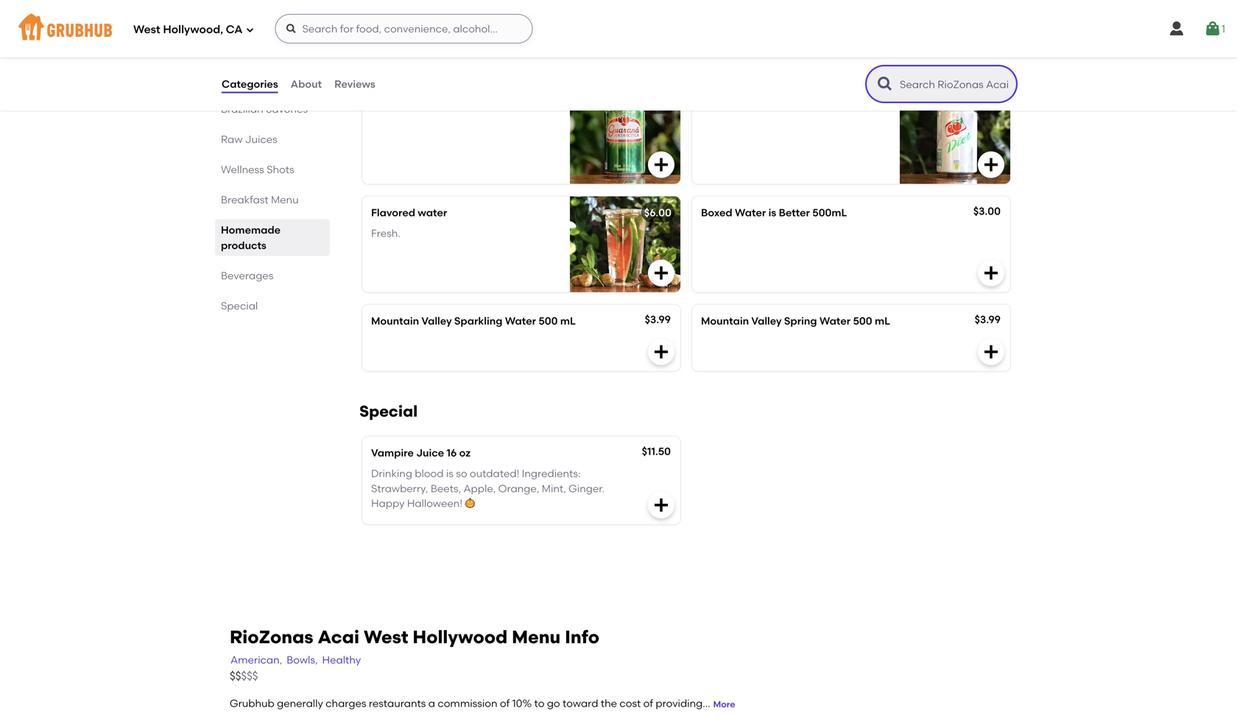 Task type: vqa. For each thing, say whether or not it's contained in the screenshot.
Fried
no



Task type: describe. For each thing, give the bounding box(es) containing it.
healthy button
[[322, 652, 362, 668]]

$3.99 for mountain valley spring water 500 ml
[[975, 313, 1001, 326]]

guarana for guarana
[[371, 98, 417, 110]]

16
[[447, 446, 457, 459]]

mint,
[[542, 482, 566, 495]]

is for water
[[769, 206, 777, 219]]

juices
[[245, 133, 278, 145]]

better
[[779, 206, 810, 219]]

$4.00 for guarana
[[644, 98, 672, 110]]

drinking blood is so outdated! ingredients: strawberry, beets, apple, orange, mint, ginger. happy halloween! 🎃
[[371, 467, 605, 510]]

breakfast
[[221, 193, 269, 206]]

water
[[418, 206, 447, 219]]

acai inside tab
[[221, 72, 244, 85]]

mountain valley spring water 500 ml
[[701, 315, 891, 327]]

categories button
[[221, 57, 279, 111]]

...
[[703, 697, 711, 710]]

açaí bowls tab
[[221, 41, 324, 56]]

strawberry,
[[371, 482, 428, 495]]

raw
[[221, 133, 243, 145]]

$11.50
[[642, 445, 671, 457]]

drinking
[[371, 467, 413, 480]]

breakfast menu
[[221, 193, 299, 206]]

guarana diet
[[701, 98, 770, 110]]

mountain for mountain valley spring water 500 ml
[[701, 315, 749, 327]]

mountain for mountain valley sparkling water 500 ml
[[371, 315, 419, 327]]

🎃
[[465, 497, 476, 510]]

shots
[[267, 163, 294, 176]]

grubhub
[[230, 697, 275, 710]]

svg image inside main navigation navigation
[[246, 25, 255, 34]]

categories
[[222, 78, 278, 90]]

raw juices tab
[[221, 131, 324, 147]]

acai smoothies
[[221, 72, 299, 85]]

grubhub generally charges restaurants a commission of 10% to go toward the cost of providing ... more
[[230, 697, 736, 710]]

1 vertical spatial west
[[364, 626, 409, 648]]

so
[[456, 467, 468, 480]]

water for mountain valley spring water 500 ml
[[820, 315, 851, 327]]

a
[[429, 697, 435, 710]]

ginger.
[[569, 482, 605, 495]]

raw juices
[[221, 133, 278, 145]]

special inside tab
[[221, 299, 258, 312]]

apple,
[[464, 482, 496, 495]]

west hollywood, ca
[[133, 23, 243, 36]]

halloween!
[[407, 497, 463, 510]]

svg image inside 1 button
[[1205, 20, 1222, 38]]

$6.00
[[645, 206, 672, 219]]

featured
[[221, 12, 267, 25]]

wellness shots
[[221, 163, 294, 176]]

go
[[547, 697, 560, 710]]

flavored water image
[[570, 196, 681, 292]]

valley for sparkling
[[422, 315, 452, 327]]

ml for mountain valley spring water 500 ml
[[875, 315, 891, 327]]

1 vertical spatial acai
[[318, 626, 360, 648]]

mountain valley sparkling water 500 ml
[[371, 315, 576, 327]]

flavored
[[371, 206, 416, 219]]

brazilian
[[221, 103, 264, 115]]

valley for spring
[[752, 315, 782, 327]]

blood
[[415, 467, 444, 480]]

1 horizontal spatial beverages
[[360, 53, 441, 72]]

reviews
[[335, 78, 376, 90]]

smoothies
[[246, 72, 299, 85]]

10%
[[513, 697, 532, 710]]

svg image for mountain valley sparkling water 500 ml
[[653, 343, 671, 361]]

svg image for mountain valley spring water 500 ml
[[983, 343, 1001, 361]]

diet
[[749, 98, 770, 110]]

1 horizontal spatial water
[[735, 206, 766, 219]]

2 of from the left
[[644, 697, 654, 710]]

boxed
[[701, 206, 733, 219]]

vampire juice 16 oz
[[371, 446, 471, 459]]

bowls
[[246, 42, 275, 55]]

cost
[[620, 697, 641, 710]]

1
[[1222, 22, 1226, 35]]

savories
[[266, 103, 308, 115]]

bowls, button
[[286, 652, 319, 668]]

guarana diet image
[[900, 88, 1011, 184]]

homemade products tab
[[221, 222, 324, 253]]

$$
[[230, 669, 241, 683]]

happy
[[371, 497, 405, 510]]

homemade
[[221, 224, 281, 236]]

vampire
[[371, 446, 414, 459]]

guarana image
[[570, 88, 681, 184]]

wellness shots tab
[[221, 162, 324, 177]]

to
[[535, 697, 545, 710]]



Task type: locate. For each thing, give the bounding box(es) containing it.
2 valley from the left
[[752, 315, 782, 327]]

main navigation navigation
[[0, 0, 1238, 57]]

$4.00 for guarana diet
[[974, 98, 1002, 110]]

west
[[133, 23, 160, 36], [364, 626, 409, 648]]

500 right sparkling
[[539, 315, 558, 327]]

1 mountain from the left
[[371, 315, 419, 327]]

is inside drinking blood is so outdated! ingredients: strawberry, beets, apple, orange, mint, ginger. happy halloween! 🎃
[[446, 467, 454, 480]]

1 horizontal spatial valley
[[752, 315, 782, 327]]

svg image
[[246, 25, 255, 34], [653, 156, 671, 173], [983, 156, 1001, 173], [653, 343, 671, 361], [983, 343, 1001, 361], [653, 496, 671, 514]]

spring
[[785, 315, 818, 327]]

1 guarana from the left
[[371, 98, 417, 110]]

0 vertical spatial beverages
[[360, 53, 441, 72]]

more
[[714, 699, 736, 710]]

orange,
[[499, 482, 540, 495]]

beverages
[[360, 53, 441, 72], [221, 269, 274, 282]]

1 button
[[1205, 15, 1226, 42]]

water right boxed
[[735, 206, 766, 219]]

menu inside breakfast menu tab
[[271, 193, 299, 206]]

0 horizontal spatial west
[[133, 23, 160, 36]]

acai up the healthy
[[318, 626, 360, 648]]

riozonas acai west hollywood menu info
[[230, 626, 600, 648]]

is left better
[[769, 206, 777, 219]]

500 right spring
[[854, 315, 873, 327]]

of right cost
[[644, 697, 654, 710]]

0 vertical spatial west
[[133, 23, 160, 36]]

valley left spring
[[752, 315, 782, 327]]

beverages tab
[[221, 268, 324, 283]]

açaí
[[221, 42, 244, 55]]

products
[[221, 239, 267, 252]]

sparkling
[[455, 315, 503, 327]]

0 horizontal spatial is
[[446, 467, 454, 480]]

beverages inside beverages tab
[[221, 269, 274, 282]]

500ml
[[813, 206, 848, 219]]

500 for mountain valley sparkling water 500 ml
[[539, 315, 558, 327]]

svg image for guarana diet
[[983, 156, 1001, 173]]

west left the hollywood,
[[133, 23, 160, 36]]

restaurants
[[369, 697, 426, 710]]

about button
[[290, 57, 323, 111]]

providing
[[656, 697, 703, 710]]

1 of from the left
[[500, 697, 510, 710]]

commission
[[438, 697, 498, 710]]

0 vertical spatial menu
[[271, 193, 299, 206]]

homemade products
[[221, 224, 281, 252]]

generally
[[277, 697, 323, 710]]

ml for mountain valley sparkling water 500 ml
[[561, 315, 576, 327]]

hollywood,
[[163, 23, 223, 36]]

1 horizontal spatial guarana
[[701, 98, 747, 110]]

menu
[[271, 193, 299, 206], [512, 626, 561, 648]]

beets,
[[431, 482, 461, 495]]

acai
[[221, 72, 244, 85], [318, 626, 360, 648]]

fresh.
[[371, 227, 401, 240]]

west up the restaurants
[[364, 626, 409, 648]]

1 $4.00 from the left
[[644, 98, 672, 110]]

2 $4.00 from the left
[[974, 98, 1002, 110]]

0 horizontal spatial ml
[[561, 315, 576, 327]]

healthy
[[322, 654, 361, 666]]

water right sparkling
[[505, 315, 536, 327]]

0 horizontal spatial water
[[505, 315, 536, 327]]

info
[[565, 626, 600, 648]]

brazilian savories
[[221, 103, 308, 115]]

2 guarana from the left
[[701, 98, 747, 110]]

breakfast menu tab
[[221, 192, 324, 207]]

boxed water is better 500ml
[[701, 206, 848, 219]]

more button
[[714, 698, 736, 711]]

2 mountain from the left
[[701, 315, 749, 327]]

1 horizontal spatial ml
[[875, 315, 891, 327]]

menu left info
[[512, 626, 561, 648]]

bowls,
[[287, 654, 318, 666]]

$4.00
[[644, 98, 672, 110], [974, 98, 1002, 110]]

2 ml from the left
[[875, 315, 891, 327]]

0 horizontal spatial menu
[[271, 193, 299, 206]]

the
[[601, 697, 618, 710]]

water right spring
[[820, 315, 851, 327]]

1 horizontal spatial is
[[769, 206, 777, 219]]

svg image for guarana
[[653, 156, 671, 173]]

toward
[[563, 697, 599, 710]]

menu down shots
[[271, 193, 299, 206]]

beverages down products
[[221, 269, 274, 282]]

water for mountain valley sparkling water 500 ml
[[505, 315, 536, 327]]

outdated!
[[470, 467, 520, 480]]

featured items tab
[[221, 11, 324, 26]]

is for blood
[[446, 467, 454, 480]]

guarana for guarana diet
[[701, 98, 747, 110]]

west inside main navigation navigation
[[133, 23, 160, 36]]

1 horizontal spatial acai
[[318, 626, 360, 648]]

0 horizontal spatial $4.00
[[644, 98, 672, 110]]

guarana down the reviews
[[371, 98, 417, 110]]

charges
[[326, 697, 367, 710]]

brazilian savories tab
[[221, 101, 324, 117]]

0 horizontal spatial of
[[500, 697, 510, 710]]

1 500 from the left
[[539, 315, 558, 327]]

0 horizontal spatial mountain
[[371, 315, 419, 327]]

1 horizontal spatial $4.00
[[974, 98, 1002, 110]]

is left so
[[446, 467, 454, 480]]

0 vertical spatial acai
[[221, 72, 244, 85]]

0 horizontal spatial beverages
[[221, 269, 274, 282]]

american,
[[231, 654, 282, 666]]

american, button
[[230, 652, 283, 668]]

1 $3.99 from the left
[[645, 313, 671, 326]]

guarana left diet at the top right of the page
[[701, 98, 747, 110]]

1 vertical spatial is
[[446, 467, 454, 480]]

special down beverages tab
[[221, 299, 258, 312]]

500 for mountain valley spring water 500 ml
[[854, 315, 873, 327]]

water
[[735, 206, 766, 219], [505, 315, 536, 327], [820, 315, 851, 327]]

acai down açaí
[[221, 72, 244, 85]]

Search RioZonas Acai West Hollywood search field
[[899, 77, 1012, 91]]

0 horizontal spatial special
[[221, 299, 258, 312]]

of
[[500, 697, 510, 710], [644, 697, 654, 710]]

special tab
[[221, 298, 324, 313]]

riozonas
[[230, 626, 314, 648]]

american, bowls, healthy
[[231, 654, 361, 666]]

special
[[221, 299, 258, 312], [360, 402, 418, 421]]

juice
[[416, 446, 444, 459]]

1 horizontal spatial special
[[360, 402, 418, 421]]

featured items
[[221, 12, 297, 25]]

1 valley from the left
[[422, 315, 452, 327]]

flavored water
[[371, 206, 447, 219]]

valley
[[422, 315, 452, 327], [752, 315, 782, 327]]

1 horizontal spatial mountain
[[701, 315, 749, 327]]

0 horizontal spatial 500
[[539, 315, 558, 327]]

is
[[769, 206, 777, 219], [446, 467, 454, 480]]

items
[[269, 12, 297, 25]]

wellness
[[221, 163, 264, 176]]

0 horizontal spatial guarana
[[371, 98, 417, 110]]

oz
[[460, 446, 471, 459]]

2 500 from the left
[[854, 315, 873, 327]]

500
[[539, 315, 558, 327], [854, 315, 873, 327]]

$3.00
[[974, 205, 1001, 217]]

ca
[[226, 23, 243, 36]]

acai smoothies tab
[[221, 71, 324, 86]]

1 vertical spatial special
[[360, 402, 418, 421]]

1 horizontal spatial $3.99
[[975, 313, 1001, 326]]

$3.99 for mountain valley sparkling water 500 ml
[[645, 313, 671, 326]]

2 horizontal spatial water
[[820, 315, 851, 327]]

valley left sparkling
[[422, 315, 452, 327]]

1 horizontal spatial of
[[644, 697, 654, 710]]

$3.99
[[645, 313, 671, 326], [975, 313, 1001, 326]]

reviews button
[[334, 57, 376, 111]]

ingredients:
[[522, 467, 581, 480]]

1 vertical spatial menu
[[512, 626, 561, 648]]

hollywood
[[413, 626, 508, 648]]

0 vertical spatial special
[[221, 299, 258, 312]]

1 ml from the left
[[561, 315, 576, 327]]

about
[[291, 78, 322, 90]]

1 horizontal spatial west
[[364, 626, 409, 648]]

0 horizontal spatial acai
[[221, 72, 244, 85]]

svg image
[[1169, 20, 1186, 38], [1205, 20, 1222, 38], [286, 23, 297, 35], [653, 264, 671, 282], [983, 264, 1001, 282]]

açaí bowls
[[221, 42, 275, 55]]

0 vertical spatial is
[[769, 206, 777, 219]]

0 horizontal spatial valley
[[422, 315, 452, 327]]

2 $3.99 from the left
[[975, 313, 1001, 326]]

1 vertical spatial beverages
[[221, 269, 274, 282]]

search icon image
[[877, 75, 895, 93]]

1 horizontal spatial menu
[[512, 626, 561, 648]]

beverages down search for food, convenience, alcohol... search box
[[360, 53, 441, 72]]

Search for food, convenience, alcohol... search field
[[275, 14, 533, 43]]

special up vampire
[[360, 402, 418, 421]]

of left 10% on the left bottom
[[500, 697, 510, 710]]

ml
[[561, 315, 576, 327], [875, 315, 891, 327]]

0 horizontal spatial $3.99
[[645, 313, 671, 326]]

1 horizontal spatial 500
[[854, 315, 873, 327]]

$$$$$
[[230, 669, 258, 683]]



